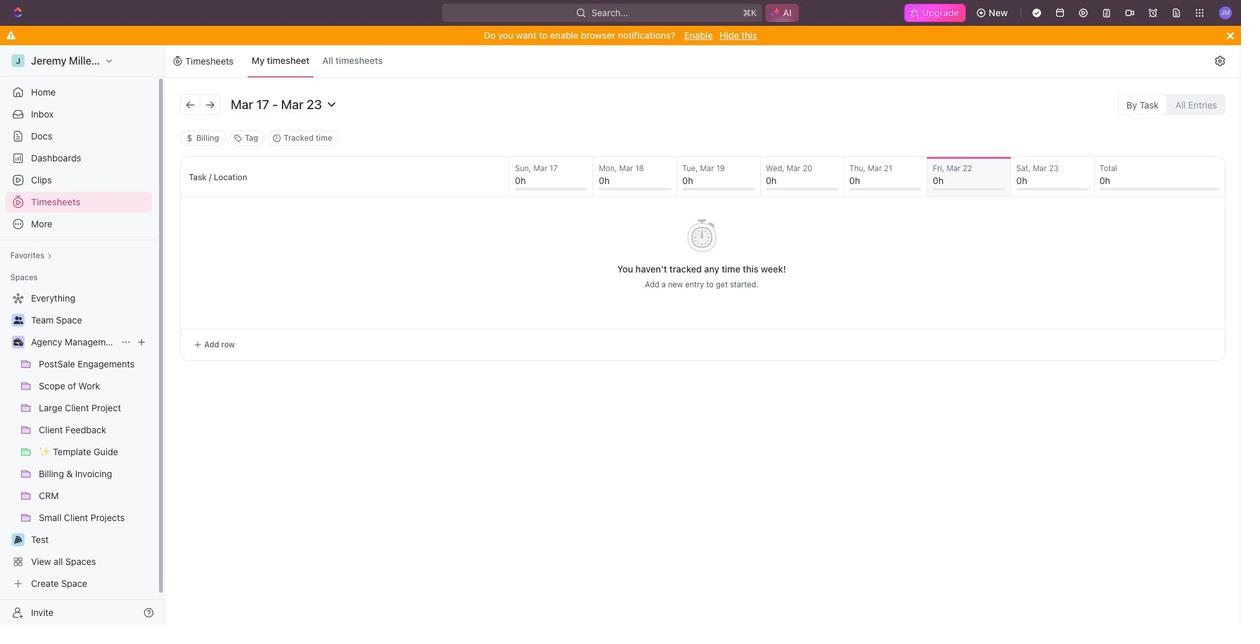 Task type: locate. For each thing, give the bounding box(es) containing it.
pizza slice image
[[14, 537, 22, 544]]

tree inside 'sidebar' navigation
[[5, 288, 152, 595]]

business time image
[[13, 339, 23, 347]]

sidebar navigation
[[0, 45, 167, 626]]

tree
[[5, 288, 152, 595]]

user group image
[[13, 317, 23, 325]]

jeremy miller's workspace, , element
[[12, 54, 25, 67]]



Task type: vqa. For each thing, say whether or not it's contained in the screenshot.
Jeremy Miller's Workspace, , element
yes



